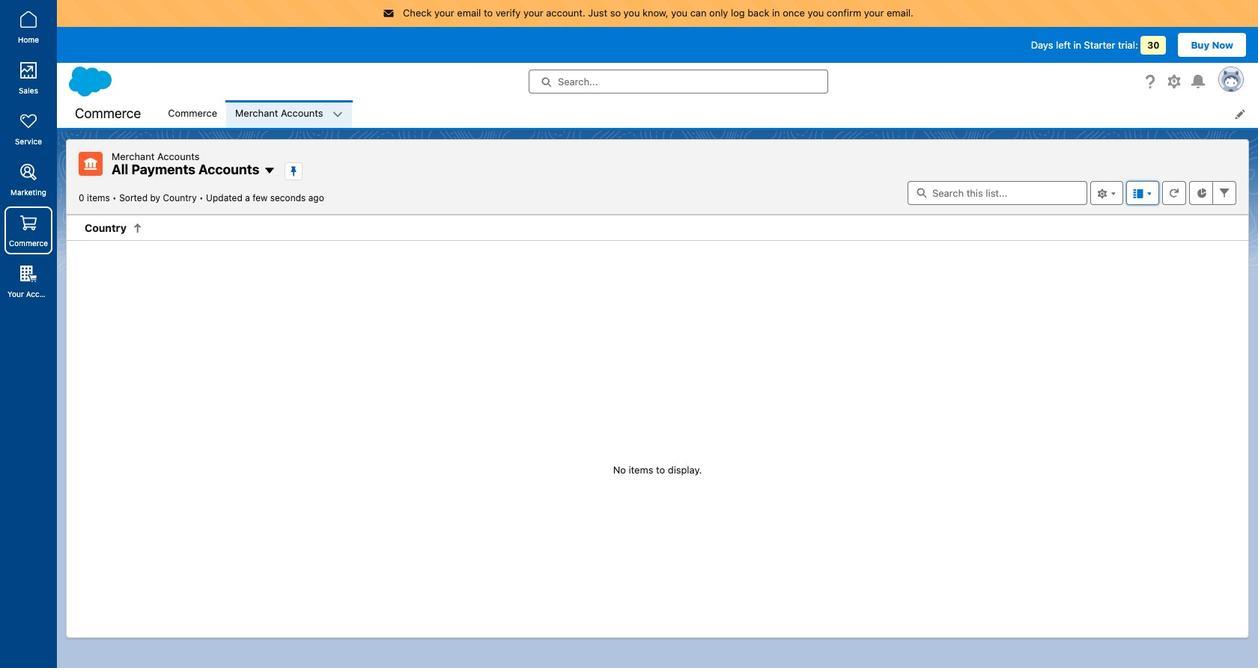 Task type: vqa. For each thing, say whether or not it's contained in the screenshot.
Chart
no



Task type: locate. For each thing, give the bounding box(es) containing it.
1 horizontal spatial •
[[199, 192, 204, 203]]

1 horizontal spatial you
[[671, 7, 688, 19]]

• left the "updated" at the left top of the page
[[199, 192, 204, 203]]

back
[[748, 7, 770, 19]]

email
[[457, 7, 481, 19]]

merchant up text default icon in the left of the page
[[235, 107, 278, 119]]

country down sorted
[[85, 221, 127, 234]]

payments
[[131, 161, 195, 177]]

0 horizontal spatial •
[[112, 192, 117, 203]]

your left email
[[434, 7, 454, 19]]

to left display.
[[656, 464, 665, 476]]

0 vertical spatial merchant accounts
[[235, 107, 323, 119]]

0 horizontal spatial items
[[87, 192, 110, 203]]

merchant accounts up text default icon in the left of the page
[[235, 107, 323, 119]]

1 vertical spatial to
[[656, 464, 665, 476]]

log
[[731, 7, 745, 19]]

to
[[484, 7, 493, 19], [656, 464, 665, 476]]

to right email
[[484, 7, 493, 19]]

starter
[[1084, 39, 1116, 51]]

0 horizontal spatial text default image
[[133, 223, 143, 233]]

home link
[[4, 3, 52, 51]]

accounts
[[281, 107, 323, 119], [157, 150, 200, 162], [199, 161, 259, 177]]

you
[[624, 7, 640, 19], [671, 7, 688, 19], [808, 7, 824, 19]]

2 • from the left
[[199, 192, 204, 203]]

text default image
[[332, 109, 343, 120], [133, 223, 143, 233]]

2 horizontal spatial you
[[808, 7, 824, 19]]

1 horizontal spatial merchant
[[235, 107, 278, 119]]

by
[[150, 192, 160, 203]]

you right the once
[[808, 7, 824, 19]]

text default image inside the all payments accounts|merchant accounts|list view element
[[133, 223, 143, 233]]

your account link
[[4, 258, 56, 306]]

list
[[159, 100, 1258, 128]]

1 vertical spatial items
[[629, 464, 654, 476]]

0 horizontal spatial commerce
[[9, 239, 48, 248]]

marketing link
[[4, 156, 52, 204]]

your right verify
[[524, 7, 544, 19]]

30
[[1148, 39, 1160, 51]]

0 horizontal spatial you
[[624, 7, 640, 19]]

in
[[772, 7, 780, 19], [1074, 39, 1082, 51]]

merchant accounts list item
[[226, 100, 352, 128]]

commerce link up all payments accounts
[[159, 100, 226, 128]]

seconds
[[270, 192, 306, 203]]

0 vertical spatial to
[[484, 7, 493, 19]]

2 you from the left
[[671, 7, 688, 19]]

account.
[[546, 7, 586, 19]]

your
[[434, 7, 454, 19], [524, 7, 544, 19], [864, 7, 884, 19]]

commerce up all
[[75, 105, 141, 121]]

days
[[1031, 39, 1053, 51]]

1 horizontal spatial commerce link
[[159, 100, 226, 128]]

1 horizontal spatial your
[[524, 7, 544, 19]]

1 horizontal spatial text default image
[[332, 109, 343, 120]]

0
[[79, 192, 84, 203]]

commerce link down marketing at the top of page
[[4, 207, 52, 255]]

0 vertical spatial merchant
[[235, 107, 278, 119]]

commerce link
[[159, 100, 226, 128], [4, 207, 52, 255]]

items right no
[[629, 464, 654, 476]]

2 horizontal spatial your
[[864, 7, 884, 19]]

buy now
[[1191, 39, 1234, 51]]

days left in starter trial: 30
[[1031, 39, 1160, 51]]

1 horizontal spatial merchant accounts
[[235, 107, 323, 119]]

0 horizontal spatial merchant accounts
[[112, 150, 200, 162]]

1 vertical spatial merchant
[[112, 150, 155, 162]]

commerce up all payments accounts
[[168, 107, 217, 119]]

• left sorted
[[112, 192, 117, 203]]

no
[[613, 464, 626, 476]]

merchant up sorted
[[112, 150, 155, 162]]

in right back
[[772, 7, 780, 19]]

your left email.
[[864, 7, 884, 19]]

sorted
[[119, 192, 148, 203]]

merchant accounts inside merchant accounts link
[[235, 107, 323, 119]]

0 horizontal spatial your
[[434, 7, 454, 19]]

commerce
[[75, 105, 141, 121], [168, 107, 217, 119], [9, 239, 48, 248]]

few
[[253, 192, 268, 203]]

items
[[87, 192, 110, 203], [629, 464, 654, 476]]

1 horizontal spatial items
[[629, 464, 654, 476]]

in right left
[[1074, 39, 1082, 51]]

1 horizontal spatial country
[[163, 192, 197, 203]]

0 horizontal spatial country
[[85, 221, 127, 234]]

marketing
[[10, 188, 46, 197]]

service
[[15, 137, 42, 146]]

left
[[1056, 39, 1071, 51]]

Search All Payments Accounts list view. search field
[[908, 181, 1088, 205]]

0 horizontal spatial merchant
[[112, 150, 155, 162]]

1 vertical spatial merchant accounts
[[112, 150, 200, 162]]

1 horizontal spatial in
[[1074, 39, 1082, 51]]

0 horizontal spatial in
[[772, 7, 780, 19]]

0 horizontal spatial commerce link
[[4, 207, 52, 255]]

items right 0
[[87, 192, 110, 203]]

sales link
[[4, 54, 52, 102]]

1 vertical spatial text default image
[[133, 223, 143, 233]]

1 horizontal spatial to
[[656, 464, 665, 476]]

check
[[403, 7, 432, 19]]

2 horizontal spatial commerce
[[168, 107, 217, 119]]

merchant accounts link
[[226, 100, 332, 128]]

so
[[610, 7, 621, 19]]

•
[[112, 192, 117, 203], [199, 192, 204, 203]]

you right so
[[624, 7, 640, 19]]

you left can
[[671, 7, 688, 19]]

merchant accounts up by
[[112, 150, 200, 162]]

merchant
[[235, 107, 278, 119], [112, 150, 155, 162]]

commerce up your account link
[[9, 239, 48, 248]]

country right by
[[163, 192, 197, 203]]

0 vertical spatial items
[[87, 192, 110, 203]]

merchant accounts
[[235, 107, 323, 119], [112, 150, 200, 162]]

your
[[7, 290, 24, 299]]

3 you from the left
[[808, 7, 824, 19]]

1 vertical spatial commerce link
[[4, 207, 52, 255]]

0 vertical spatial text default image
[[332, 109, 343, 120]]

0 vertical spatial in
[[772, 7, 780, 19]]

list containing commerce
[[159, 100, 1258, 128]]

buy now button
[[1179, 33, 1246, 57]]

verify
[[496, 7, 521, 19]]

country
[[163, 192, 197, 203], [85, 221, 127, 234]]

0 vertical spatial country
[[163, 192, 197, 203]]

all payments accounts
[[112, 161, 259, 177]]

1 vertical spatial in
[[1074, 39, 1082, 51]]



Task type: describe. For each thing, give the bounding box(es) containing it.
know,
[[643, 7, 669, 19]]

merchant inside list item
[[235, 107, 278, 119]]

only
[[709, 7, 728, 19]]

search... button
[[529, 69, 828, 93]]

ago
[[308, 192, 324, 203]]

1 you from the left
[[624, 7, 640, 19]]

no items to display.
[[613, 464, 702, 476]]

email.
[[887, 7, 914, 19]]

search...
[[558, 75, 598, 87]]

all
[[112, 161, 128, 177]]

2 your from the left
[[524, 7, 544, 19]]

display.
[[668, 464, 702, 476]]

your account
[[7, 290, 56, 299]]

0 vertical spatial commerce link
[[159, 100, 226, 128]]

check your email to verify your account. just so you know, you can only log back in once you confirm your email.
[[403, 7, 914, 19]]

3 your from the left
[[864, 7, 884, 19]]

just
[[588, 7, 608, 19]]

trial:
[[1118, 39, 1138, 51]]

0 items • sorted by country • updated a few seconds ago
[[79, 192, 324, 203]]

now
[[1212, 39, 1234, 51]]

home
[[18, 35, 39, 44]]

updated
[[206, 192, 243, 203]]

service link
[[4, 105, 52, 153]]

confirm
[[827, 7, 862, 19]]

account
[[26, 290, 56, 299]]

1 vertical spatial country
[[85, 221, 127, 234]]

a
[[245, 192, 250, 203]]

text default image
[[264, 165, 276, 177]]

1 • from the left
[[112, 192, 117, 203]]

to inside the all payments accounts|merchant accounts|list view element
[[656, 464, 665, 476]]

merchant accounts inside the all payments accounts|merchant accounts|list view element
[[112, 150, 200, 162]]

buy
[[1191, 39, 1210, 51]]

items for 0
[[87, 192, 110, 203]]

1 horizontal spatial commerce
[[75, 105, 141, 121]]

all payments accounts|merchant accounts|list view element
[[66, 139, 1249, 639]]

text default image inside merchant accounts list item
[[332, 109, 343, 120]]

0 horizontal spatial to
[[484, 7, 493, 19]]

1 your from the left
[[434, 7, 454, 19]]

can
[[690, 7, 707, 19]]

once
[[783, 7, 805, 19]]

sales
[[19, 86, 38, 95]]

all payments accounts status
[[79, 192, 206, 203]]

commerce inside list
[[168, 107, 217, 119]]

items for no
[[629, 464, 654, 476]]

accounts inside list item
[[281, 107, 323, 119]]



